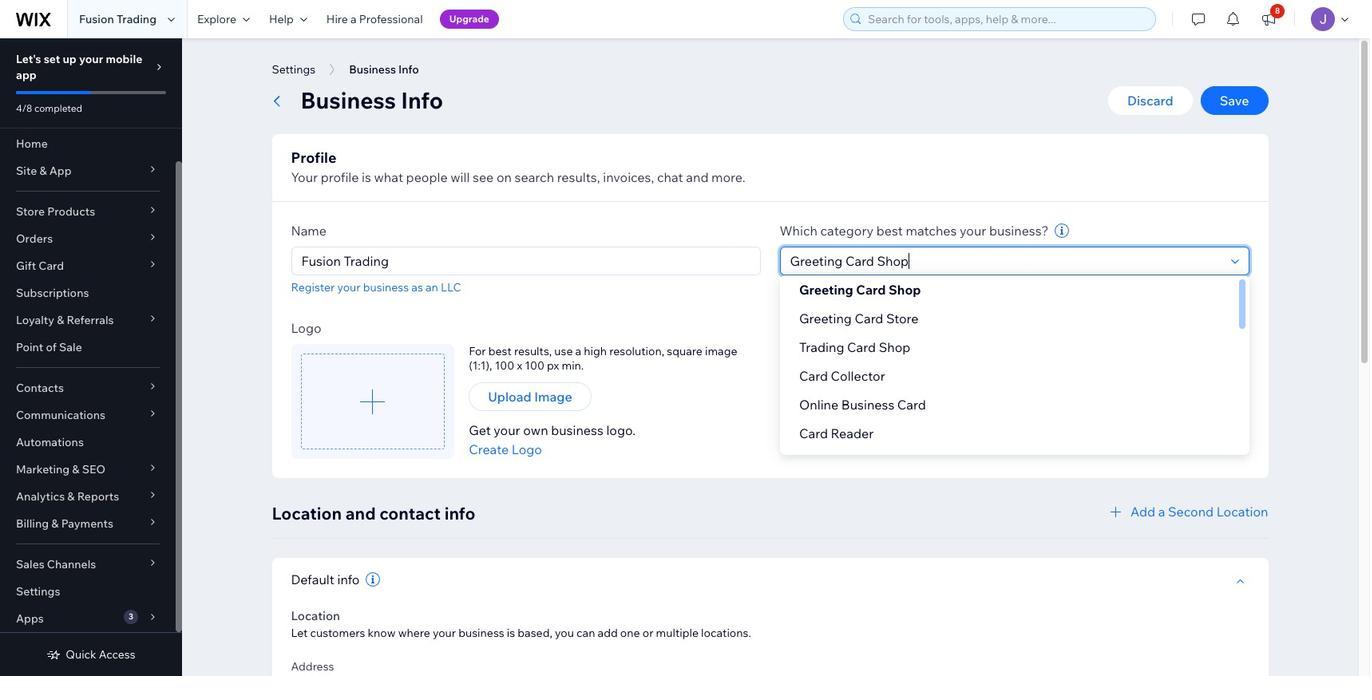 Task type: locate. For each thing, give the bounding box(es) containing it.
a right add
[[1159, 504, 1166, 520]]

best right for
[[489, 344, 512, 359]]

location
[[272, 503, 342, 524], [1217, 504, 1269, 520], [291, 609, 340, 624]]

0 vertical spatial business info
[[349, 62, 419, 77]]

seo
[[82, 463, 106, 477]]

1 horizontal spatial gift
[[836, 455, 858, 471]]

1 horizontal spatial a
[[576, 344, 582, 359]]

billing
[[16, 517, 49, 531]]

orders button
[[0, 225, 176, 252]]

orders
[[16, 232, 53, 246]]

1 horizontal spatial best
[[877, 223, 904, 239]]

2 vertical spatial business
[[842, 397, 895, 413]]

people
[[406, 169, 448, 185]]

info down business info button
[[401, 86, 443, 114]]

2 vertical spatial shop
[[861, 455, 893, 471]]

upgrade button
[[440, 10, 499, 29]]

business info down professional
[[349, 62, 419, 77]]

1 horizontal spatial and
[[687, 169, 709, 185]]

& for billing
[[51, 517, 59, 531]]

add
[[1131, 504, 1156, 520]]

& right billing
[[51, 517, 59, 531]]

1 vertical spatial trading
[[799, 340, 844, 356]]

0 horizontal spatial info
[[338, 572, 360, 588]]

get your own business logo. create logo
[[469, 423, 636, 458]]

1 horizontal spatial 100
[[525, 359, 545, 373]]

contacts button
[[0, 375, 176, 402]]

info right contact on the bottom
[[445, 503, 476, 524]]

0 vertical spatial and
[[687, 169, 709, 185]]

location up let
[[291, 609, 340, 624]]

help button
[[260, 0, 317, 38]]

& right the site at the left of page
[[39, 164, 47, 178]]

greeting for greeting card store
[[799, 311, 852, 327]]

1 horizontal spatial store
[[886, 311, 919, 327]]

0 vertical spatial store
[[16, 205, 45, 219]]

0 vertical spatial a
[[351, 12, 357, 26]]

8
[[1276, 6, 1281, 16]]

your
[[291, 169, 318, 185]]

communications button
[[0, 402, 176, 429]]

billing & payments button
[[0, 511, 176, 538]]

business info inside button
[[349, 62, 419, 77]]

0 vertical spatial is
[[362, 169, 371, 185]]

business down hire a professional link in the top left of the page
[[349, 62, 396, 77]]

business left as
[[363, 280, 409, 295]]

register your business as an llc link
[[291, 280, 461, 295]]

settings inside sidebar element
[[16, 585, 60, 599]]

1 horizontal spatial logo
[[512, 442, 542, 458]]

gift
[[16, 259, 36, 273], [836, 455, 858, 471]]

quick access button
[[47, 648, 136, 662]]

site & app
[[16, 164, 72, 178]]

0 vertical spatial trading
[[117, 12, 157, 26]]

trading
[[117, 12, 157, 26], [799, 340, 844, 356]]

logo inside get your own business logo. create logo
[[512, 442, 542, 458]]

& right loyalty
[[57, 313, 64, 328]]

location inside location let customers know where your business is based, you can add one or multiple locations.
[[291, 609, 340, 624]]

fusion trading
[[79, 12, 157, 26]]

info inside button
[[399, 62, 419, 77]]

results, left use
[[514, 344, 552, 359]]

1 vertical spatial greeting
[[799, 311, 852, 327]]

1 horizontal spatial is
[[507, 626, 515, 641]]

1 vertical spatial is
[[507, 626, 515, 641]]

0 vertical spatial gift
[[16, 259, 36, 273]]

point
[[16, 340, 43, 355]]

logo down register
[[291, 320, 322, 336]]

0 vertical spatial info
[[399, 62, 419, 77]]

2 horizontal spatial a
[[1159, 504, 1166, 520]]

site & app button
[[0, 157, 176, 185]]

business down business info button
[[301, 86, 396, 114]]

and left contact on the bottom
[[346, 503, 376, 524]]

& left reports
[[67, 490, 75, 504]]

contacts
[[16, 381, 64, 395]]

1 vertical spatial gift
[[836, 455, 858, 471]]

1 vertical spatial business
[[551, 423, 604, 439]]

0 horizontal spatial business
[[363, 280, 409, 295]]

& inside dropdown button
[[39, 164, 47, 178]]

loyalty & referrals
[[16, 313, 114, 328]]

a inside for best results, use a high resolution, square image (1:1), 100 x 100 px min.
[[576, 344, 582, 359]]

description
[[816, 301, 884, 317]]

is left what
[[362, 169, 371, 185]]

point of sale
[[16, 340, 82, 355]]

create logo button
[[469, 440, 542, 459]]

logo down own
[[512, 442, 542, 458]]

0 horizontal spatial and
[[346, 503, 376, 524]]

let's set up your mobile app
[[16, 52, 143, 82]]

a inside button
[[1159, 504, 1166, 520]]

home
[[16, 137, 48, 151]]

sale
[[59, 340, 82, 355]]

& left seo
[[72, 463, 80, 477]]

upload image
[[488, 389, 573, 405]]

0 horizontal spatial results,
[[514, 344, 552, 359]]

communications
[[16, 408, 106, 423]]

1 greeting from the top
[[799, 282, 853, 298]]

a for hire
[[351, 12, 357, 26]]

1 horizontal spatial info
[[445, 503, 476, 524]]

0 vertical spatial business
[[349, 62, 396, 77]]

trading up card collector
[[799, 340, 844, 356]]

results, right search
[[557, 169, 600, 185]]

location right second
[[1217, 504, 1269, 520]]

info
[[399, 62, 419, 77], [401, 86, 443, 114]]

2 horizontal spatial business
[[551, 423, 604, 439]]

online business card
[[799, 397, 926, 413]]

let's
[[16, 52, 41, 66]]

list box
[[780, 276, 1250, 477]]

gift down orders
[[16, 259, 36, 273]]

0 vertical spatial best
[[877, 223, 904, 239]]

1 vertical spatial shop
[[879, 340, 911, 356]]

trading right fusion
[[117, 12, 157, 26]]

business down the image
[[551, 423, 604, 439]]

business down collector
[[842, 397, 895, 413]]

greeting up trading card shop
[[799, 311, 852, 327]]

location inside button
[[1217, 504, 1269, 520]]

your right up
[[79, 52, 103, 66]]

loyalty & referrals button
[[0, 307, 176, 334]]

short
[[780, 301, 813, 317]]

0 horizontal spatial is
[[362, 169, 371, 185]]

0 horizontal spatial gift
[[16, 259, 36, 273]]

quick access
[[66, 648, 136, 662]]

apps
[[16, 612, 44, 626]]

a right hire
[[351, 12, 357, 26]]

default
[[291, 572, 335, 588]]

greeting up "description"
[[799, 282, 853, 298]]

invoices,
[[603, 169, 655, 185]]

explore
[[197, 12, 236, 26]]

business info down business info button
[[301, 86, 443, 114]]

0 horizontal spatial best
[[489, 344, 512, 359]]

0 horizontal spatial settings
[[16, 585, 60, 599]]

business left based,
[[459, 626, 505, 641]]

1 horizontal spatial results,
[[557, 169, 600, 185]]

0 horizontal spatial store
[[16, 205, 45, 219]]

2 vertical spatial business
[[459, 626, 505, 641]]

image
[[705, 344, 738, 359]]

reports
[[77, 490, 119, 504]]

profile
[[291, 149, 337, 167]]

location let customers know where your business is based, you can add one or multiple locations.
[[291, 609, 752, 641]]

1 vertical spatial best
[[489, 344, 512, 359]]

0 horizontal spatial 100
[[495, 359, 515, 373]]

hire a professional
[[327, 12, 423, 26]]

settings down help button
[[272, 62, 316, 77]]

1 vertical spatial store
[[886, 311, 919, 327]]

location up default
[[272, 503, 342, 524]]

a right use
[[576, 344, 582, 359]]

2 vertical spatial a
[[1159, 504, 1166, 520]]

1 vertical spatial settings
[[16, 585, 60, 599]]

create
[[469, 442, 509, 458]]

1 vertical spatial logo
[[512, 442, 542, 458]]

and right chat at the top of the page
[[687, 169, 709, 185]]

shop up (150
[[889, 282, 921, 298]]

save
[[1220, 93, 1250, 109]]

0 vertical spatial shop
[[889, 282, 921, 298]]

your
[[79, 52, 103, 66], [960, 223, 987, 239], [337, 280, 361, 295], [494, 423, 521, 439], [433, 626, 456, 641]]

products
[[47, 205, 95, 219]]

settings down sales
[[16, 585, 60, 599]]

1 vertical spatial a
[[576, 344, 582, 359]]

info right default
[[338, 572, 360, 588]]

best left matches
[[877, 223, 904, 239]]

business info
[[349, 62, 419, 77], [301, 86, 443, 114]]

business inside get your own business logo. create logo
[[551, 423, 604, 439]]

business?
[[990, 223, 1049, 239]]

shop down reader
[[861, 455, 893, 471]]

2 greeting from the top
[[799, 311, 852, 327]]

your up create logo button
[[494, 423, 521, 439]]

sales
[[16, 558, 45, 572]]

or
[[643, 626, 654, 641]]

loyalty
[[16, 313, 54, 328]]

multiple
[[656, 626, 699, 641]]

Describe your business here. What makes it great? Use short catchy text to tell people what you do or offer. text field
[[781, 326, 1249, 439]]

store inside dropdown button
[[16, 205, 45, 219]]

best
[[877, 223, 904, 239], [489, 344, 512, 359]]

settings for settings button
[[272, 62, 316, 77]]

shop down (150
[[879, 340, 911, 356]]

0 horizontal spatial a
[[351, 12, 357, 26]]

100 right the x
[[525, 359, 545, 373]]

discard button
[[1109, 86, 1193, 115]]

analytics & reports
[[16, 490, 119, 504]]

your inside location let customers know where your business is based, you can add one or multiple locations.
[[433, 626, 456, 641]]

3
[[129, 612, 133, 622]]

1 horizontal spatial settings
[[272, 62, 316, 77]]

is left based,
[[507, 626, 515, 641]]

100 left the x
[[495, 359, 515, 373]]

business inside button
[[349, 62, 396, 77]]

resolution,
[[610, 344, 665, 359]]

1 vertical spatial info
[[338, 572, 360, 588]]

completed
[[34, 102, 82, 114]]

for
[[469, 344, 486, 359]]

ecom
[[799, 455, 833, 471]]

0 vertical spatial settings
[[272, 62, 316, 77]]

Type your business name (e.g., Amy's Shoes) field
[[297, 248, 755, 275]]

is inside location let customers know where your business is based, you can add one or multiple locations.
[[507, 626, 515, 641]]

1 horizontal spatial business
[[459, 626, 505, 641]]

store products button
[[0, 198, 176, 225]]

0 vertical spatial greeting
[[799, 282, 853, 298]]

reader
[[831, 426, 874, 442]]

own
[[523, 423, 549, 439]]

settings inside button
[[272, 62, 316, 77]]

1 horizontal spatial trading
[[799, 340, 844, 356]]

use
[[555, 344, 573, 359]]

0 vertical spatial results,
[[557, 169, 600, 185]]

gift down reader
[[836, 455, 858, 471]]

your right where
[[433, 626, 456, 641]]

store down greeting card shop
[[886, 311, 919, 327]]

will
[[451, 169, 470, 185]]

gift inside popup button
[[16, 259, 36, 273]]

help
[[269, 12, 294, 26]]

store up orders
[[16, 205, 45, 219]]

shop for greeting card shop
[[889, 282, 921, 298]]

shop for trading card shop
[[879, 340, 911, 356]]

0 vertical spatial logo
[[291, 320, 322, 336]]

1 vertical spatial results,
[[514, 344, 552, 359]]

profile
[[321, 169, 359, 185]]

info down professional
[[399, 62, 419, 77]]



Task type: describe. For each thing, give the bounding box(es) containing it.
chat
[[657, 169, 684, 185]]

business inside location let customers know where your business is based, you can add one or multiple locations.
[[459, 626, 505, 641]]

where
[[398, 626, 430, 641]]

customers
[[310, 626, 365, 641]]

0 horizontal spatial logo
[[291, 320, 322, 336]]

your inside let's set up your mobile app
[[79, 52, 103, 66]]

1 vertical spatial info
[[401, 86, 443, 114]]

fusion
[[79, 12, 114, 26]]

a for add
[[1159, 504, 1166, 520]]

& for site
[[39, 164, 47, 178]]

Search for tools, apps, help & more... field
[[864, 8, 1151, 30]]

add a second location
[[1131, 504, 1269, 520]]

Enter your business or website type field
[[786, 248, 1227, 275]]

0 vertical spatial business
[[363, 280, 409, 295]]

locations.
[[702, 626, 752, 641]]

shop for ecom gift shop
[[861, 455, 893, 471]]

up
[[63, 52, 77, 66]]

marketing & seo
[[16, 463, 106, 477]]

for best results, use a high resolution, square image (1:1), 100 x 100 px min.
[[469, 344, 738, 373]]

sidebar element
[[0, 38, 182, 677]]

& for analytics
[[67, 490, 75, 504]]

your right register
[[337, 280, 361, 295]]

is inside the profile your profile is what people will see on search results, invoices, chat and more.
[[362, 169, 371, 185]]

contact
[[380, 503, 441, 524]]

settings for settings link
[[16, 585, 60, 599]]

your right matches
[[960, 223, 987, 239]]

image
[[535, 389, 573, 405]]

0 vertical spatial info
[[445, 503, 476, 524]]

and inside the profile your profile is what people will see on search results, invoices, chat and more.
[[687, 169, 709, 185]]

min.
[[562, 359, 584, 373]]

can
[[577, 626, 596, 641]]

4/8
[[16, 102, 32, 114]]

trading card shop
[[799, 340, 911, 356]]

search
[[515, 169, 555, 185]]

location and contact info
[[272, 503, 476, 524]]

card inside popup button
[[39, 259, 64, 273]]

ecom gift shop
[[799, 455, 893, 471]]

your inside get your own business logo. create logo
[[494, 423, 521, 439]]

location for location let customers know where your business is based, you can add one or multiple locations.
[[291, 609, 340, 624]]

x
[[517, 359, 523, 373]]

& for marketing
[[72, 463, 80, 477]]

sales channels button
[[0, 551, 176, 578]]

register
[[291, 280, 335, 295]]

online
[[799, 397, 839, 413]]

list box containing greeting card shop
[[780, 276, 1250, 477]]

let
[[291, 626, 308, 641]]

marketing & seo button
[[0, 456, 176, 483]]

add
[[598, 626, 618, 641]]

settings button
[[264, 58, 324, 81]]

2 100 from the left
[[525, 359, 545, 373]]

best inside for best results, use a high resolution, square image (1:1), 100 x 100 px min.
[[489, 344, 512, 359]]

results, inside the profile your profile is what people will see on search results, invoices, chat and more.
[[557, 169, 600, 185]]

hire a professional link
[[317, 0, 433, 38]]

subscriptions link
[[0, 280, 176, 307]]

marketing
[[16, 463, 70, 477]]

8 button
[[1252, 0, 1287, 38]]

default info
[[291, 572, 360, 588]]

site
[[16, 164, 37, 178]]

more.
[[712, 169, 746, 185]]

results, inside for best results, use a high resolution, square image (1:1), 100 x 100 px min.
[[514, 344, 552, 359]]

professional
[[359, 12, 423, 26]]

1 vertical spatial business
[[301, 86, 396, 114]]

store products
[[16, 205, 95, 219]]

see
[[473, 169, 494, 185]]

based,
[[518, 626, 553, 641]]

add a second location button
[[1107, 503, 1269, 522]]

profile your profile is what people will see on search results, invoices, chat and more.
[[291, 149, 746, 185]]

location for location and contact info
[[272, 503, 342, 524]]

greeting for greeting card shop
[[799, 282, 853, 298]]

you
[[555, 626, 574, 641]]

payments
[[61, 517, 113, 531]]

(1:1),
[[469, 359, 493, 373]]

1 vertical spatial and
[[346, 503, 376, 524]]

quick
[[66, 648, 96, 662]]

& for loyalty
[[57, 313, 64, 328]]

an
[[426, 280, 438, 295]]

home link
[[0, 130, 176, 157]]

set
[[44, 52, 60, 66]]

1 100 from the left
[[495, 359, 515, 373]]

upload image button
[[469, 383, 592, 411]]

which
[[780, 223, 818, 239]]

name
[[291, 223, 327, 239]]

short description (150 chars)
[[780, 301, 952, 317]]

logo.
[[607, 423, 636, 439]]

access
[[99, 648, 136, 662]]

0 horizontal spatial trading
[[117, 12, 157, 26]]

automations link
[[0, 429, 176, 456]]

point of sale link
[[0, 334, 176, 361]]

(150
[[887, 301, 913, 317]]

1 vertical spatial business info
[[301, 86, 443, 114]]

category
[[821, 223, 874, 239]]

greeting card shop
[[799, 282, 921, 298]]

what
[[374, 169, 403, 185]]

know
[[368, 626, 396, 641]]

analytics & reports button
[[0, 483, 176, 511]]

automations
[[16, 435, 84, 450]]

sales channels
[[16, 558, 96, 572]]

chars)
[[915, 301, 952, 317]]

card collector
[[799, 368, 885, 384]]



Task type: vqa. For each thing, say whether or not it's contained in the screenshot.
SUBSCRIPTIONS link
yes



